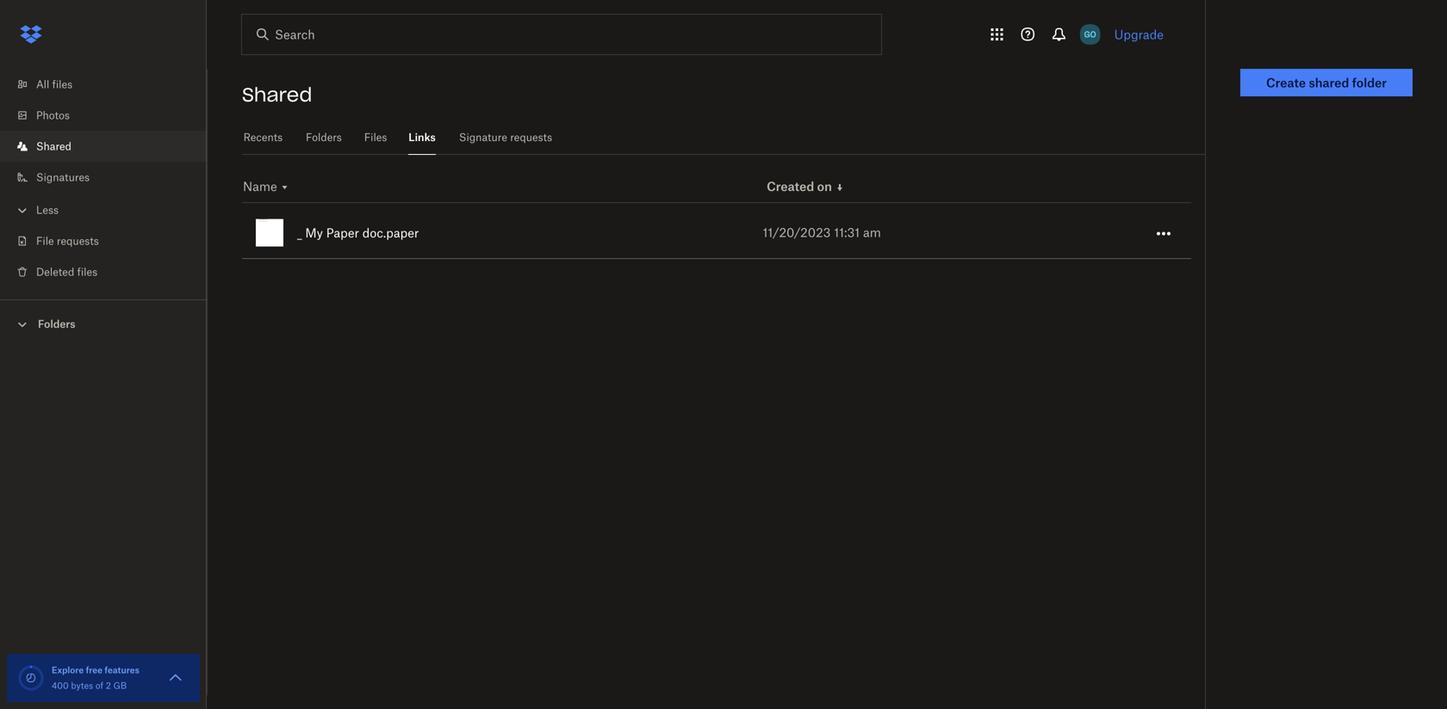 Task type: locate. For each thing, give the bounding box(es) containing it.
11/20/2023
[[763, 225, 831, 240]]

doc.paper
[[362, 226, 419, 241]]

requests inside "link"
[[510, 131, 552, 144]]

shared up recents link
[[242, 83, 312, 107]]

0 horizontal spatial files
[[52, 78, 72, 91]]

files for all files
[[52, 78, 72, 91]]

more actions image
[[1153, 224, 1174, 244]]

folder
[[1352, 75, 1387, 90]]

name button
[[243, 179, 290, 195]]

tab list
[[242, 121, 1205, 155]]

0 vertical spatial folders
[[306, 131, 342, 144]]

dropbox image
[[14, 17, 48, 52]]

file requests link
[[14, 226, 207, 257]]

requests right signature
[[510, 131, 552, 144]]

photos
[[36, 109, 70, 122]]

files
[[52, 78, 72, 91], [77, 266, 97, 279]]

create shared folder
[[1266, 75, 1387, 90]]

created on
[[767, 179, 832, 194]]

folders left files
[[306, 131, 342, 144]]

1 horizontal spatial requests
[[510, 131, 552, 144]]

created
[[767, 179, 814, 194]]

0 horizontal spatial shared
[[36, 140, 72, 153]]

create shared folder button
[[1240, 69, 1413, 96]]

am
[[863, 225, 881, 240]]

0 vertical spatial requests
[[510, 131, 552, 144]]

shared
[[242, 83, 312, 107], [36, 140, 72, 153]]

name
[[243, 179, 277, 194]]

1 vertical spatial files
[[77, 266, 97, 279]]

requests
[[510, 131, 552, 144], [57, 235, 99, 248]]

1 horizontal spatial folders
[[306, 131, 342, 144]]

less
[[36, 204, 59, 217]]

1 vertical spatial shared
[[36, 140, 72, 153]]

deleted files link
[[14, 257, 207, 288]]

1 horizontal spatial shared
[[242, 83, 312, 107]]

0 horizontal spatial requests
[[57, 235, 99, 248]]

1 vertical spatial requests
[[57, 235, 99, 248]]

1 horizontal spatial files
[[77, 266, 97, 279]]

template stateless image
[[280, 182, 290, 193]]

list
[[0, 59, 207, 300]]

photos link
[[14, 100, 207, 131]]

files right deleted
[[77, 266, 97, 279]]

signatures
[[36, 171, 90, 184]]

requests inside list
[[57, 235, 99, 248]]

requests right file
[[57, 235, 99, 248]]

_ my paper doc.paper
[[297, 226, 419, 241]]

folders down deleted
[[38, 318, 75, 331]]

gb
[[113, 681, 127, 692]]

files link
[[364, 121, 388, 152]]

1 vertical spatial folders
[[38, 318, 75, 331]]

files right all
[[52, 78, 72, 91]]

0 horizontal spatial folders
[[38, 318, 75, 331]]

template stateless image
[[835, 182, 845, 193]]

go
[[1084, 29, 1096, 40]]

folders
[[306, 131, 342, 144], [38, 318, 75, 331]]

created on button
[[767, 179, 845, 195]]

explore free features 400 bytes of 2 gb
[[52, 665, 139, 692]]

signature requests
[[459, 131, 552, 144]]

0 vertical spatial files
[[52, 78, 72, 91]]

shared
[[1309, 75, 1349, 90]]

shared inside list item
[[36, 140, 72, 153]]

shared down photos
[[36, 140, 72, 153]]

0 vertical spatial shared
[[242, 83, 312, 107]]

links link
[[408, 121, 436, 152]]

free
[[86, 665, 103, 676]]



Task type: vqa. For each thing, say whether or not it's contained in the screenshot.
right Folders
yes



Task type: describe. For each thing, give the bounding box(es) containing it.
signatures link
[[14, 162, 207, 193]]

recents
[[243, 131, 283, 144]]

upgrade
[[1114, 27, 1164, 42]]

signature requests link
[[457, 121, 555, 152]]

requests for signature requests
[[510, 131, 552, 144]]

all
[[36, 78, 49, 91]]

my
[[305, 226, 323, 241]]

tab list containing recents
[[242, 121, 1205, 155]]

upgrade link
[[1114, 27, 1164, 42]]

file
[[36, 235, 54, 248]]

400
[[52, 681, 69, 692]]

files
[[364, 131, 387, 144]]

explore
[[52, 665, 84, 676]]

shared list item
[[0, 131, 207, 162]]

_ my paper doc.paper link
[[256, 204, 763, 261]]

recents link
[[242, 121, 284, 152]]

create
[[1266, 75, 1306, 90]]

11:31
[[834, 225, 860, 240]]

less image
[[14, 202, 31, 219]]

features
[[105, 665, 139, 676]]

_ my paper doc.paper image
[[256, 219, 283, 247]]

bytes
[[71, 681, 93, 692]]

deleted
[[36, 266, 74, 279]]

all files
[[36, 78, 72, 91]]

deleted files
[[36, 266, 97, 279]]

go button
[[1076, 21, 1104, 48]]

on
[[817, 179, 832, 194]]

shared link
[[14, 131, 207, 162]]

Search in folder "Dropbox" text field
[[275, 25, 846, 44]]

signature
[[459, 131, 507, 144]]

links
[[409, 131, 436, 144]]

of
[[95, 681, 103, 692]]

folders inside button
[[38, 318, 75, 331]]

folders button
[[0, 311, 207, 336]]

requests for file requests
[[57, 235, 99, 248]]

list containing all files
[[0, 59, 207, 300]]

_
[[297, 226, 302, 241]]

all files link
[[14, 69, 207, 100]]

quota usage element
[[17, 665, 45, 693]]

11/20/2023 11:31 am
[[763, 225, 881, 240]]

2
[[106, 681, 111, 692]]

paper
[[326, 226, 359, 241]]

file requests
[[36, 235, 99, 248]]

folders link
[[305, 121, 343, 152]]

files for deleted files
[[77, 266, 97, 279]]



